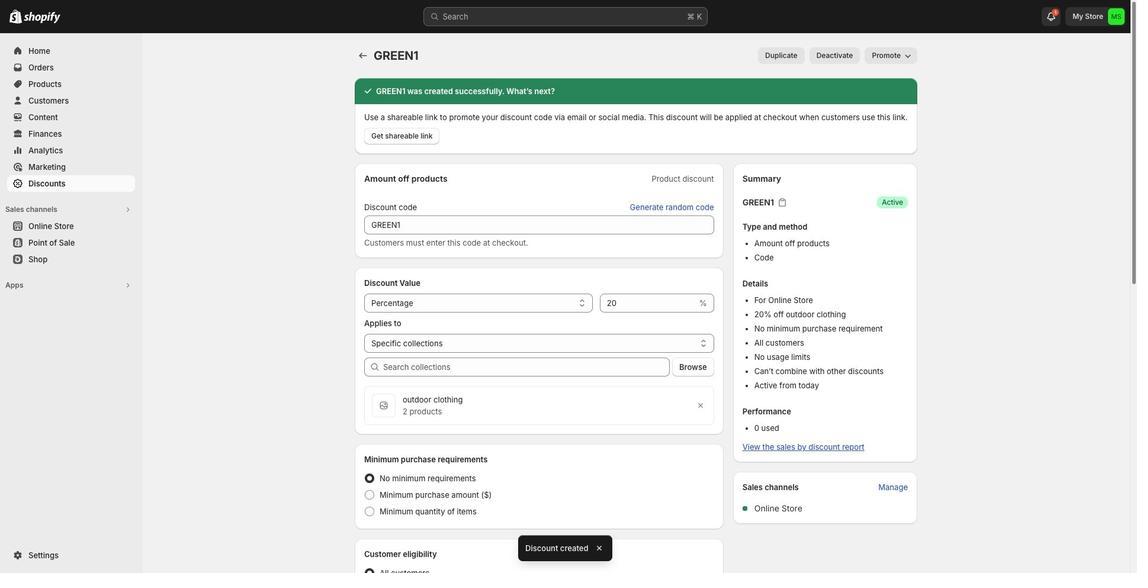 Task type: locate. For each thing, give the bounding box(es) containing it.
my store image
[[1109, 8, 1125, 25]]

Search collections text field
[[383, 358, 670, 377]]

None text field
[[364, 216, 714, 235], [600, 294, 697, 313], [364, 216, 714, 235], [600, 294, 697, 313]]



Task type: describe. For each thing, give the bounding box(es) containing it.
shopify image
[[24, 12, 60, 24]]

shopify image
[[9, 9, 22, 24]]



Task type: vqa. For each thing, say whether or not it's contained in the screenshot.
topmost of
no



